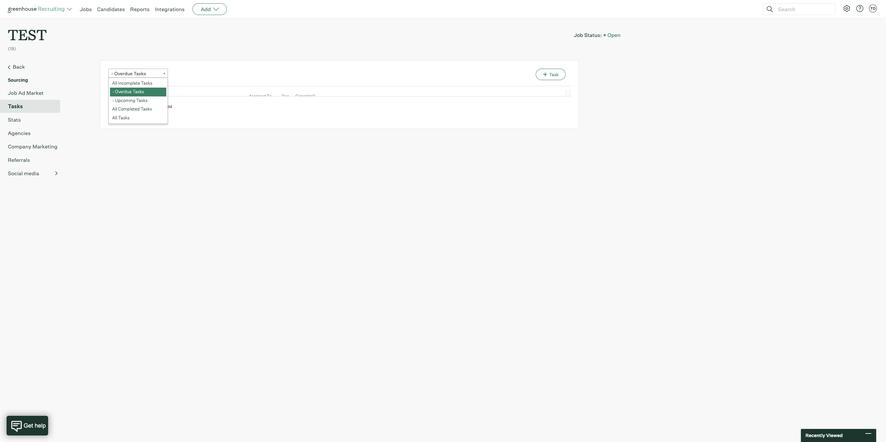 Task type: vqa. For each thing, say whether or not it's contained in the screenshot.
third Dashboard from the bottom
no



Task type: locate. For each thing, give the bounding box(es) containing it.
all for all tasks
[[112, 115, 117, 120]]

due
[[282, 94, 289, 98]]

upcoming
[[115, 98, 135, 103]]

- upcoming tasks option
[[110, 96, 166, 105]]

1 all from the top
[[112, 80, 117, 86]]

list box
[[109, 79, 166, 122]]

viewed
[[826, 433, 843, 439]]

overdue
[[114, 71, 133, 76], [115, 89, 132, 94]]

1 horizontal spatial task
[[549, 72, 559, 77]]

td button
[[869, 5, 877, 12]]

overdue inside option
[[115, 89, 132, 94]]

overdue up incomplete
[[114, 71, 133, 76]]

reports
[[130, 6, 150, 12]]

-
[[111, 71, 113, 76], [112, 89, 114, 94], [112, 98, 114, 103]]

job for job status:
[[574, 32, 583, 38]]

add
[[201, 6, 211, 12]]

assigned to
[[249, 94, 271, 98]]

2 vertical spatial all
[[112, 115, 117, 120]]

completed
[[118, 106, 140, 112]]

3 all from the top
[[112, 115, 117, 120]]

- for - overdue tasks option
[[112, 89, 114, 94]]

overdue up upcoming
[[115, 89, 132, 94]]

all up all tasks
[[112, 106, 117, 112]]

1 vertical spatial -
[[112, 89, 114, 94]]

1 vertical spatial job
[[8, 90, 17, 96]]

all completed tasks option
[[110, 105, 166, 114]]

job
[[574, 32, 583, 38], [8, 90, 17, 96]]

job left status:
[[574, 32, 583, 38]]

tasks down completed
[[118, 115, 130, 120]]

0 horizontal spatial job
[[8, 90, 17, 96]]

all down there
[[112, 115, 117, 120]]

reports link
[[130, 6, 150, 12]]

tasks up - overdue tasks option
[[141, 80, 152, 86]]

0 vertical spatial task
[[549, 72, 559, 77]]

1 vertical spatial task
[[144, 94, 153, 98]]

market
[[26, 90, 44, 96]]

job status:
[[574, 32, 602, 38]]

- overdue tasks inside - overdue tasks link
[[111, 71, 146, 76]]

dos
[[165, 103, 172, 109]]

all
[[112, 80, 117, 86], [112, 106, 117, 112], [112, 115, 117, 120]]

recently
[[806, 433, 825, 439]]

social media
[[8, 170, 39, 177]]

2 all from the top
[[112, 106, 117, 112]]

task for sourcing
[[549, 72, 559, 77]]

social
[[8, 170, 23, 177]]

all tasks option
[[110, 114, 166, 122]]

0 vertical spatial job
[[574, 32, 583, 38]]

company
[[8, 143, 31, 150]]

job ad market
[[8, 90, 44, 96]]

Search text field
[[777, 4, 830, 14]]

0 vertical spatial - overdue tasks
[[111, 71, 146, 76]]

- overdue tasks up incomplete
[[111, 71, 146, 76]]

2 vertical spatial -
[[112, 98, 114, 103]]

no
[[133, 103, 139, 109]]

tasks up there are no overdue to-dos
[[136, 98, 148, 103]]

recently viewed
[[806, 433, 843, 439]]

1 vertical spatial - overdue tasks
[[112, 89, 144, 94]]

company marketing
[[8, 143, 57, 150]]

sourcing
[[8, 77, 28, 83]]

stats link
[[8, 116, 58, 124]]

all incomplete tasks
[[112, 80, 152, 86]]

1 vertical spatial all
[[112, 106, 117, 112]]

back
[[13, 63, 25, 70]]

- overdue tasks
[[111, 71, 146, 76], [112, 89, 144, 94]]

job ad market link
[[8, 89, 58, 97]]

company marketing link
[[8, 143, 58, 150]]

0 vertical spatial all
[[112, 80, 117, 86]]

there are no overdue to-dos
[[112, 103, 172, 109]]

ad
[[18, 90, 25, 96]]

- overdue tasks option
[[110, 88, 166, 96]]

tasks link
[[8, 102, 58, 110]]

referrals
[[8, 157, 30, 163]]

0 vertical spatial overdue
[[114, 71, 133, 76]]

0 horizontal spatial task
[[144, 94, 153, 98]]

tasks up all incomplete tasks option
[[134, 71, 146, 76]]

all inside all completed tasks option
[[112, 106, 117, 112]]

test (19)
[[8, 25, 47, 51]]

incomplete
[[118, 80, 140, 86]]

all incomplete tasks option
[[110, 79, 166, 88]]

- overdue tasks inside - overdue tasks option
[[112, 89, 144, 94]]

all inside all incomplete tasks option
[[112, 80, 117, 86]]

complete?
[[296, 94, 315, 98]]

all inside all tasks option
[[112, 115, 117, 120]]

to
[[267, 94, 271, 98]]

all completed tasks
[[112, 106, 152, 112]]

job left ad
[[8, 90, 17, 96]]

tasks
[[134, 71, 146, 76], [141, 80, 152, 86], [133, 89, 144, 94], [136, 98, 148, 103], [8, 103, 23, 110], [141, 106, 152, 112], [118, 115, 130, 120]]

open
[[608, 32, 621, 38]]

1 vertical spatial overdue
[[115, 89, 132, 94]]

- overdue tasks down incomplete
[[112, 89, 144, 94]]

are
[[125, 103, 132, 109]]

td button
[[868, 3, 878, 14]]

to-
[[158, 103, 165, 109]]

1 horizontal spatial job
[[574, 32, 583, 38]]

task
[[549, 72, 559, 77], [144, 94, 153, 98]]

all up category
[[112, 80, 117, 86]]



Task type: describe. For each thing, give the bounding box(es) containing it.
all for all completed tasks
[[112, 106, 117, 112]]

candidates link
[[97, 6, 125, 12]]

stats
[[8, 116, 21, 123]]

- upcoming tasks
[[112, 98, 148, 103]]

td
[[870, 6, 876, 11]]

- for '- upcoming tasks' option
[[112, 98, 114, 103]]

assigned
[[249, 94, 266, 98]]

task for task
[[144, 94, 153, 98]]

tasks down all incomplete tasks option
[[133, 89, 144, 94]]

agencies
[[8, 130, 31, 136]]

test link
[[8, 18, 47, 46]]

0 vertical spatial -
[[111, 71, 113, 76]]

candidates
[[97, 6, 125, 12]]

(19)
[[8, 46, 16, 51]]

job for job ad market
[[8, 90, 17, 96]]

all tasks
[[112, 115, 130, 120]]

back link
[[8, 63, 58, 71]]

media
[[24, 170, 39, 177]]

tasks inside option
[[118, 115, 130, 120]]

agencies link
[[8, 129, 58, 137]]

tasks up stats
[[8, 103, 23, 110]]

status:
[[584, 32, 602, 38]]

integrations link
[[155, 6, 185, 12]]

configure image
[[843, 5, 851, 12]]

jobs
[[80, 6, 92, 12]]

list box containing all incomplete tasks
[[109, 79, 166, 122]]

marketing
[[32, 143, 57, 150]]

jobs link
[[80, 6, 92, 12]]

integrations
[[155, 6, 185, 12]]

overdue
[[140, 103, 157, 109]]

test
[[8, 25, 47, 44]]

category
[[112, 94, 128, 98]]

all for all incomplete tasks
[[112, 80, 117, 86]]

social media link
[[8, 169, 58, 177]]

there
[[112, 103, 124, 109]]

referrals link
[[8, 156, 58, 164]]

- overdue tasks link
[[108, 69, 168, 78]]

greenhouse recruiting image
[[8, 5, 67, 13]]

add button
[[193, 3, 227, 15]]

tasks right no
[[141, 106, 152, 112]]



